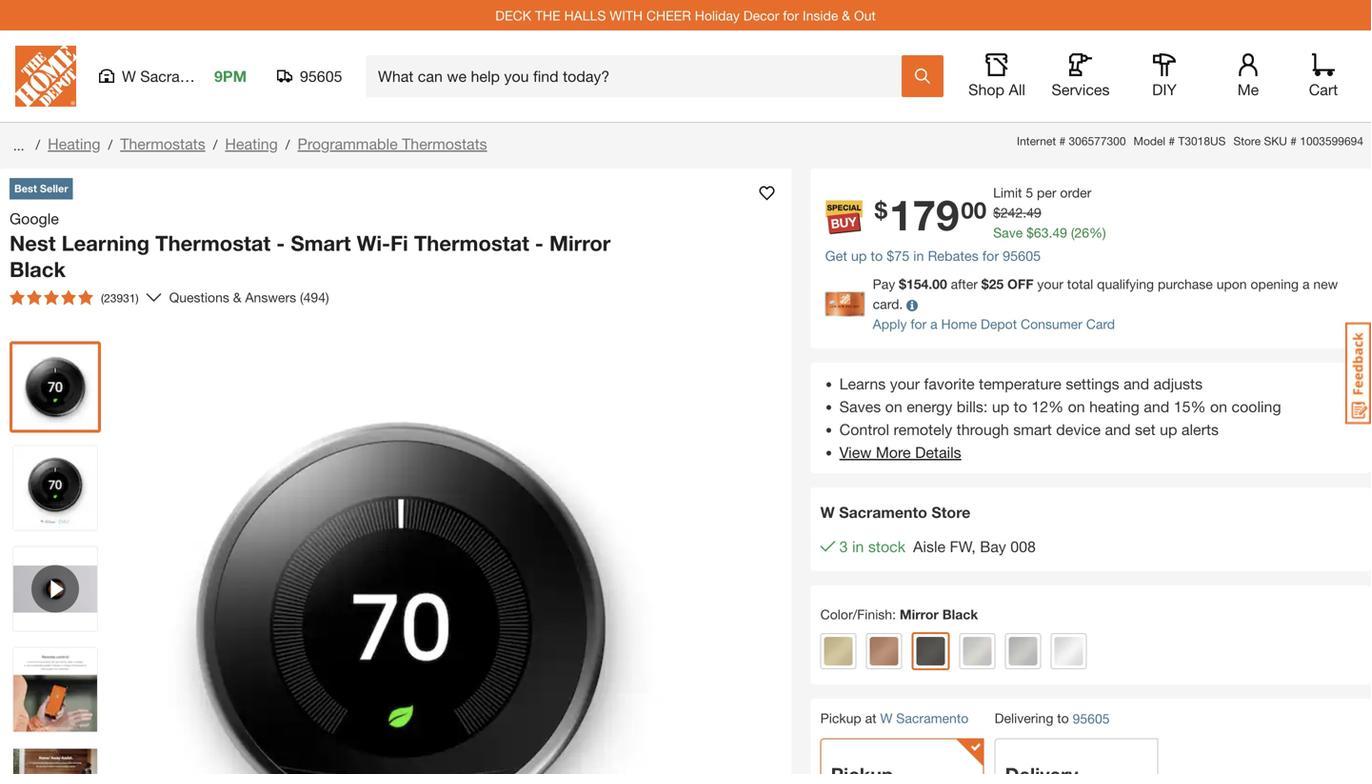 Task type: locate. For each thing, give the bounding box(es) containing it.
black inside google nest learning thermostat - smart wi-fi thermostat - mirror black
[[10, 257, 66, 282]]

services
[[1052, 80, 1110, 99]]

opening
[[1251, 276, 1299, 292]]

set
[[1135, 420, 1156, 439]]

1 horizontal spatial 95605
[[1003, 248, 1041, 264]]

15%
[[1174, 398, 1206, 416]]

mirror black google programmable thermostats t3018us 40.2 image
[[13, 648, 97, 732]]

apply for a home depot consumer card link
[[873, 316, 1115, 332]]

2 / from the left
[[108, 137, 113, 152]]

0 horizontal spatial 95605
[[300, 67, 342, 85]]

3 / from the left
[[213, 137, 217, 152]]

home
[[941, 316, 977, 332]]

to down temperature
[[1014, 398, 1027, 416]]

stainless steel image
[[1009, 637, 1038, 666]]

0 horizontal spatial &
[[233, 290, 241, 305]]

0 horizontal spatial .
[[1023, 205, 1027, 220]]

00
[[961, 196, 987, 223]]

49 left the (
[[1053, 225, 1067, 240]]

0 vertical spatial 95605
[[300, 67, 342, 85]]

thermostat right the fi
[[414, 230, 529, 256]]

2 horizontal spatial up
[[1160, 420, 1177, 439]]

on
[[885, 398, 903, 416], [1068, 398, 1085, 416], [1210, 398, 1228, 416]]

# right sku
[[1291, 134, 1297, 148]]

thermostat up questions
[[155, 230, 271, 256]]

2 vertical spatial to
[[1057, 710, 1069, 726]]

in right $75
[[913, 248, 924, 264]]

1 horizontal spatial on
[[1068, 398, 1085, 416]]

1 vertical spatial sacramento
[[839, 503, 928, 521]]

179
[[889, 189, 959, 239]]

$ down the 'limit' in the top of the page
[[993, 205, 1001, 220]]

0 horizontal spatial heating link
[[48, 135, 101, 153]]

1 horizontal spatial heating
[[225, 135, 278, 153]]

cooling
[[1232, 398, 1281, 416]]

1 horizontal spatial #
[[1169, 134, 1175, 148]]

off
[[1008, 276, 1034, 292]]

learning
[[62, 230, 150, 256]]

0 vertical spatial 49
[[1027, 205, 1042, 220]]

w for w sacramento 9pm
[[122, 67, 136, 85]]

0 vertical spatial to
[[871, 248, 883, 264]]

0 horizontal spatial black
[[10, 257, 66, 282]]

on right 15%
[[1210, 398, 1228, 416]]

a left home
[[930, 316, 938, 332]]

0 horizontal spatial on
[[885, 398, 903, 416]]

polished steel image
[[963, 637, 992, 666]]

0 vertical spatial your
[[1037, 276, 1064, 292]]

2 # from the left
[[1169, 134, 1175, 148]]

best
[[14, 182, 37, 195]]

1 vertical spatial in
[[852, 538, 864, 556]]

0 horizontal spatial mirror
[[549, 230, 611, 256]]

up right bills:
[[992, 398, 1010, 416]]

1 heating link from the left
[[48, 135, 101, 153]]

0 horizontal spatial -
[[276, 230, 285, 256]]

95605 inside delivering to 95605
[[1073, 711, 1110, 727]]

0 horizontal spatial thermostat
[[155, 230, 271, 256]]

your inside the "learns your favorite temperature settings and adjusts saves on energy bills: up to 12% on heating and 15% on cooling control remotely through smart device and set up alerts view more details"
[[890, 375, 920, 393]]

limit
[[993, 185, 1022, 200]]

2 horizontal spatial 95605
[[1073, 711, 1110, 727]]

/ left thermostats link
[[108, 137, 113, 152]]

0 horizontal spatial thermostats
[[120, 135, 205, 153]]

heating link up seller
[[48, 135, 101, 153]]

2 horizontal spatial for
[[983, 248, 999, 264]]

2 heating link from the left
[[225, 135, 278, 153]]

fw,
[[950, 538, 976, 556]]

1 horizontal spatial black
[[943, 607, 978, 622]]

1 on from the left
[[885, 398, 903, 416]]

0 horizontal spatial heating
[[48, 135, 101, 153]]

0 vertical spatial a
[[1303, 276, 1310, 292]]

through
[[957, 420, 1009, 439]]

0 vertical spatial and
[[1124, 375, 1150, 393]]

view
[[840, 443, 872, 461]]

get up to $75 in  rebates for 95605 button
[[825, 248, 1041, 264]]

w sacramento 9pm
[[122, 67, 247, 85]]

2 vertical spatial w
[[880, 710, 893, 726]]

2 vertical spatial sacramento
[[896, 710, 969, 726]]

store up 'fw,'
[[932, 503, 971, 521]]

0 vertical spatial store
[[1234, 134, 1261, 148]]

sku
[[1264, 134, 1287, 148]]

49 down 5
[[1027, 205, 1042, 220]]

1 horizontal spatial .
[[1049, 225, 1053, 240]]

sacramento right at
[[896, 710, 969, 726]]

w
[[122, 67, 136, 85], [821, 503, 835, 521], [880, 710, 893, 726]]

& left out
[[842, 7, 850, 23]]

black down nest
[[10, 257, 66, 282]]

card
[[1086, 316, 1115, 332]]

0 vertical spatial sacramento
[[140, 67, 223, 85]]

a
[[1303, 276, 1310, 292], [930, 316, 938, 332]]

qualifying
[[1097, 276, 1154, 292]]

25
[[989, 276, 1004, 292]]

0 horizontal spatial w
[[122, 67, 136, 85]]

0 vertical spatial for
[[783, 7, 799, 23]]

/ left programmable
[[285, 137, 290, 152]]

for left inside
[[783, 7, 799, 23]]

2 horizontal spatial #
[[1291, 134, 1297, 148]]

brass image
[[824, 637, 853, 666]]

details
[[915, 443, 962, 461]]

# right internet at the right top
[[1059, 134, 1066, 148]]

black up polished steel icon
[[943, 607, 978, 622]]

1 vertical spatial store
[[932, 503, 971, 521]]

2 horizontal spatial to
[[1057, 710, 1069, 726]]

1 horizontal spatial a
[[1303, 276, 1310, 292]]

your
[[1037, 276, 1064, 292], [890, 375, 920, 393]]

2 horizontal spatial on
[[1210, 398, 1228, 416]]

1 horizontal spatial your
[[1037, 276, 1064, 292]]

copper image
[[870, 637, 899, 666]]

0 horizontal spatial in
[[852, 538, 864, 556]]

-
[[276, 230, 285, 256], [535, 230, 544, 256]]

store
[[1234, 134, 1261, 148], [932, 503, 971, 521]]

sacramento up stock
[[839, 503, 928, 521]]

3 on from the left
[[1210, 398, 1228, 416]]

purchase
[[1158, 276, 1213, 292]]

heating down 9pm
[[225, 135, 278, 153]]

# right the 'model'
[[1169, 134, 1175, 148]]

store left sku
[[1234, 134, 1261, 148]]

1 horizontal spatial for
[[911, 316, 927, 332]]

. left the (
[[1049, 225, 1053, 240]]

1 vertical spatial w
[[821, 503, 835, 521]]

device
[[1056, 420, 1101, 439]]

1 vertical spatial 49
[[1053, 225, 1067, 240]]

2 on from the left
[[1068, 398, 1085, 416]]

get
[[825, 248, 847, 264]]

1 - from the left
[[276, 230, 285, 256]]

diy button
[[1134, 53, 1195, 99]]

1 horizontal spatial to
[[1014, 398, 1027, 416]]

0 horizontal spatial #
[[1059, 134, 1066, 148]]

the home depot logo image
[[15, 46, 76, 107]]

to left 95605 link
[[1057, 710, 1069, 726]]

1 vertical spatial your
[[890, 375, 920, 393]]

1 vertical spatial for
[[983, 248, 999, 264]]

$ 179 00
[[875, 189, 987, 239]]

1 horizontal spatial 49
[[1053, 225, 1067, 240]]

cart
[[1309, 80, 1338, 99]]

and up heating
[[1124, 375, 1150, 393]]

3 # from the left
[[1291, 134, 1297, 148]]

thermostats
[[120, 135, 205, 153], [402, 135, 487, 153]]

color/finish : mirror black
[[821, 607, 978, 622]]

2 vertical spatial 95605
[[1073, 711, 1110, 727]]

0 horizontal spatial your
[[890, 375, 920, 393]]

google nest learning thermostat - smart wi-fi thermostat - mirror black
[[10, 210, 611, 282]]

$ inside '$ 179 00'
[[875, 196, 888, 223]]

$ right after
[[982, 276, 989, 292]]

0 horizontal spatial to
[[871, 248, 883, 264]]

1 horizontal spatial w
[[821, 503, 835, 521]]

$ left 179
[[875, 196, 888, 223]]

0 horizontal spatial for
[[783, 7, 799, 23]]

1 vertical spatial to
[[1014, 398, 1027, 416]]

1 horizontal spatial in
[[913, 248, 924, 264]]

0 horizontal spatial up
[[851, 248, 867, 264]]

0 vertical spatial mirror
[[549, 230, 611, 256]]

depot
[[981, 316, 1017, 332]]

and up set
[[1144, 398, 1170, 416]]

me
[[1238, 80, 1259, 99]]

white image
[[1055, 637, 1083, 666]]

008
[[1011, 538, 1036, 556]]

color/finish
[[821, 607, 892, 622]]

up right set
[[1160, 420, 1177, 439]]

and down heating
[[1105, 420, 1131, 439]]

mirror
[[549, 230, 611, 256], [900, 607, 939, 622]]

What can we help you find today? search field
[[378, 56, 901, 96]]

black
[[10, 257, 66, 282], [943, 607, 978, 622]]

/ right ...
[[36, 137, 40, 152]]

answers
[[245, 290, 296, 305]]

1 horizontal spatial thermostat
[[414, 230, 529, 256]]

0 vertical spatial w
[[122, 67, 136, 85]]

2 vertical spatial up
[[1160, 420, 1177, 439]]

0 vertical spatial black
[[10, 257, 66, 282]]

temperature
[[979, 375, 1062, 393]]

95605 right delivering
[[1073, 711, 1110, 727]]

on right "saves"
[[885, 398, 903, 416]]

1 horizontal spatial mirror
[[900, 607, 939, 622]]

0 vertical spatial &
[[842, 7, 850, 23]]

154.00
[[907, 276, 947, 292]]

/ right thermostats link
[[213, 137, 217, 152]]

for down info image at the top right of the page
[[911, 316, 927, 332]]

:
[[892, 607, 896, 622]]

decor
[[744, 7, 779, 23]]

$ right pay
[[899, 276, 907, 292]]

. down 5
[[1023, 205, 1027, 220]]

sacramento up thermostats link
[[140, 67, 223, 85]]

95605 up programmable
[[300, 67, 342, 85]]

95605 inside button
[[300, 67, 342, 85]]

in right 3
[[852, 538, 864, 556]]

1 vertical spatial mirror
[[900, 607, 939, 622]]

internet
[[1017, 134, 1056, 148]]

internet # 306577300 model # t3018us store sku # 1003599694
[[1017, 134, 1364, 148]]

sacramento for 9pm
[[140, 67, 223, 85]]

1 horizontal spatial -
[[535, 230, 544, 256]]

1 horizontal spatial thermostats
[[402, 135, 487, 153]]

up right the 'get'
[[851, 248, 867, 264]]

& left answers
[[233, 290, 241, 305]]

a inside your total qualifying purchase upon opening a new card.
[[1303, 276, 1310, 292]]

1 horizontal spatial heating link
[[225, 135, 278, 153]]

0 horizontal spatial a
[[930, 316, 938, 332]]

1 vertical spatial up
[[992, 398, 1010, 416]]

a left new
[[1303, 276, 1310, 292]]

1 horizontal spatial &
[[842, 7, 850, 23]]

to inside delivering to 95605
[[1057, 710, 1069, 726]]

holiday
[[695, 7, 740, 23]]

1 vertical spatial &
[[233, 290, 241, 305]]

$
[[875, 196, 888, 223], [993, 205, 1001, 220], [1027, 225, 1034, 240], [899, 276, 907, 292], [982, 276, 989, 292]]

w sacramento button
[[880, 710, 969, 726]]

.
[[1023, 205, 1027, 220], [1049, 225, 1053, 240]]

1 horizontal spatial up
[[992, 398, 1010, 416]]

up
[[851, 248, 867, 264], [992, 398, 1010, 416], [1160, 420, 1177, 439]]

questions & answers (494)
[[169, 290, 329, 305]]

1 thermostats from the left
[[120, 135, 205, 153]]

card.
[[873, 296, 903, 312]]

heating link down 9pm
[[225, 135, 278, 153]]

deck the halls with cheer holiday decor for inside & out link
[[495, 7, 876, 23]]

your up energy in the right of the page
[[890, 375, 920, 393]]

thermostat
[[155, 230, 271, 256], [414, 230, 529, 256]]

limit 5 per order $ 242 . 49 save $ 63 . 49 ( 26 %)
[[993, 185, 1106, 240]]

0 vertical spatial in
[[913, 248, 924, 264]]

smart
[[1013, 420, 1052, 439]]

95605 down save
[[1003, 248, 1041, 264]]

(23931) button
[[2, 282, 146, 313]]

your left total
[[1037, 276, 1064, 292]]

t3018us
[[1178, 134, 1226, 148]]

on up device
[[1068, 398, 1085, 416]]

favorite
[[924, 375, 975, 393]]

0 horizontal spatial 49
[[1027, 205, 1042, 220]]

mirror inside google nest learning thermostat - smart wi-fi thermostat - mirror black
[[549, 230, 611, 256]]

to left $75
[[871, 248, 883, 264]]

1003599694
[[1300, 134, 1364, 148]]

consumer
[[1021, 316, 1083, 332]]

for up 25
[[983, 248, 999, 264]]

heating up seller
[[48, 135, 101, 153]]

learns
[[840, 375, 886, 393]]



Task type: vqa. For each thing, say whether or not it's contained in the screenshot.
left the Store
yes



Task type: describe. For each thing, give the bounding box(es) containing it.
shop
[[969, 80, 1005, 99]]

deck
[[495, 7, 531, 23]]

6245029651001 image
[[13, 547, 97, 631]]

questions
[[169, 290, 229, 305]]

google link
[[10, 207, 67, 230]]

mirror black google programmable thermostats t3018us 64.0 image
[[13, 345, 97, 429]]

sacramento for store
[[839, 503, 928, 521]]

2 horizontal spatial w
[[880, 710, 893, 726]]

your total qualifying purchase upon opening a new card.
[[873, 276, 1338, 312]]

1 vertical spatial .
[[1049, 225, 1053, 240]]

pay
[[873, 276, 895, 292]]

apply now image
[[825, 292, 873, 317]]

1 horizontal spatial store
[[1234, 134, 1261, 148]]

view more details link
[[840, 443, 962, 461]]

settings
[[1066, 375, 1120, 393]]

aisle fw, bay 008
[[913, 538, 1036, 556]]

9pm
[[214, 67, 247, 85]]

(23931)
[[101, 291, 139, 305]]

cheer
[[647, 7, 691, 23]]

1 vertical spatial a
[[930, 316, 938, 332]]

mirror black google programmable thermostats t3018us e1.1 image
[[13, 446, 97, 530]]

2 vertical spatial and
[[1105, 420, 1131, 439]]

get up to $75 in  rebates for 95605
[[825, 248, 1041, 264]]

after
[[951, 276, 978, 292]]

1 heating from the left
[[48, 135, 101, 153]]

wi-
[[357, 230, 390, 256]]

alerts
[[1182, 420, 1219, 439]]

(23931) link
[[2, 282, 161, 313]]

3 in stock
[[840, 538, 906, 556]]

%)
[[1089, 225, 1106, 240]]

inside
[[803, 7, 838, 23]]

1 vertical spatial black
[[943, 607, 978, 622]]

1 vertical spatial and
[[1144, 398, 1170, 416]]

2 thermostats from the left
[[402, 135, 487, 153]]

1 # from the left
[[1059, 134, 1066, 148]]

... / heating / thermostats / heating / programmable thermostats
[[10, 135, 487, 153]]

cart link
[[1303, 53, 1345, 99]]

mirror black google programmable thermostats t3018us a0.3 image
[[13, 749, 97, 774]]

0 vertical spatial up
[[851, 248, 867, 264]]

0 vertical spatial .
[[1023, 205, 1027, 220]]

model
[[1134, 134, 1166, 148]]

halls
[[564, 7, 606, 23]]

delivering
[[995, 710, 1054, 726]]

new
[[1314, 276, 1338, 292]]

242
[[1001, 205, 1023, 220]]

thermostats link
[[120, 135, 205, 153]]

per
[[1037, 185, 1057, 200]]

with
[[610, 7, 643, 23]]

heating
[[1090, 398, 1140, 416]]

diy
[[1152, 80, 1177, 99]]

2 thermostat from the left
[[414, 230, 529, 256]]

adjusts
[[1154, 375, 1203, 393]]

0 horizontal spatial store
[[932, 503, 971, 521]]

1 vertical spatial 95605
[[1003, 248, 1041, 264]]

out
[[854, 7, 876, 23]]

pay $ 154.00 after $ 25 off
[[873, 276, 1034, 292]]

upon
[[1217, 276, 1247, 292]]

services button
[[1050, 53, 1111, 99]]

$75
[[887, 248, 910, 264]]

4 / from the left
[[285, 137, 290, 152]]

$ right save
[[1027, 225, 1034, 240]]

me button
[[1218, 53, 1279, 99]]

5 stars image
[[10, 290, 93, 305]]

(494)
[[300, 290, 329, 305]]

google
[[10, 210, 59, 228]]

control
[[840, 420, 890, 439]]

1 / from the left
[[36, 137, 40, 152]]

remotely
[[894, 420, 953, 439]]

aisle
[[913, 538, 946, 556]]

95605 button
[[277, 67, 343, 86]]

pickup at w sacramento
[[821, 710, 969, 726]]

programmable
[[298, 135, 398, 153]]

your inside your total qualifying purchase upon opening a new card.
[[1037, 276, 1064, 292]]

5
[[1026, 185, 1033, 200]]

stock
[[868, 538, 906, 556]]

w for w sacramento store
[[821, 503, 835, 521]]

2 vertical spatial for
[[911, 316, 927, 332]]

shop all button
[[967, 53, 1028, 99]]

saves
[[840, 398, 881, 416]]

at
[[865, 710, 877, 726]]

fi
[[390, 230, 408, 256]]

bills:
[[957, 398, 988, 416]]

to inside the "learns your favorite temperature settings and adjusts saves on energy bills: up to 12% on heating and 15% on cooling control remotely through smart device and set up alerts view more details"
[[1014, 398, 1027, 416]]

the
[[535, 7, 561, 23]]

feedback link image
[[1346, 322, 1371, 425]]

1 thermostat from the left
[[155, 230, 271, 256]]

shop all
[[969, 80, 1026, 99]]

mirror black image
[[917, 637, 945, 666]]

3
[[840, 538, 848, 556]]

2 - from the left
[[535, 230, 544, 256]]

info image
[[907, 300, 918, 311]]

rebates
[[928, 248, 979, 264]]

... button
[[10, 132, 28, 159]]

12%
[[1032, 398, 1064, 416]]

all
[[1009, 80, 1026, 99]]

learns your favorite temperature settings and adjusts saves on energy bills: up to 12% on heating and 15% on cooling control remotely through smart device and set up alerts view more details
[[840, 375, 1281, 461]]

306577300
[[1069, 134, 1126, 148]]

w sacramento store
[[821, 503, 971, 521]]

seller
[[40, 182, 68, 195]]

bay
[[980, 538, 1006, 556]]

smart
[[291, 230, 351, 256]]

best seller
[[14, 182, 68, 195]]

2 heating from the left
[[225, 135, 278, 153]]



